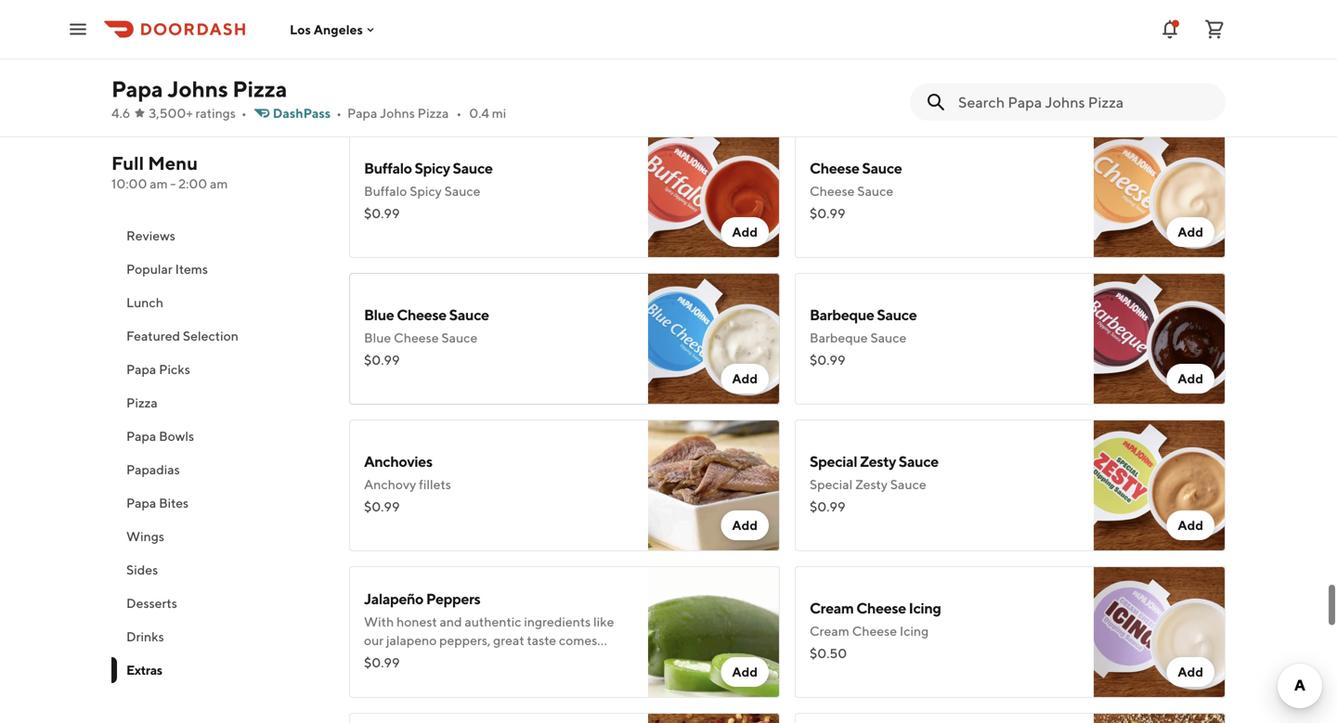 Task type: vqa. For each thing, say whether or not it's contained in the screenshot.
Original
yes



Task type: locate. For each thing, give the bounding box(es) containing it.
drinks button
[[111, 620, 327, 654]]

0 vertical spatial blue
[[364, 306, 394, 324]]

1 vertical spatial cream
[[810, 624, 850, 639]]

add for barbeque
[[1178, 371, 1204, 386]]

barbeque
[[810, 306, 874, 324], [810, 330, 868, 345]]

johns for papa johns pizza
[[167, 76, 228, 102]]

papa
[[111, 76, 163, 102], [347, 105, 377, 121], [126, 362, 156, 377], [126, 429, 156, 444], [126, 495, 156, 511]]

dashpass •
[[273, 105, 342, 121]]

add button for anchovies
[[721, 511, 769, 541]]

3,500+
[[149, 105, 193, 121]]

pizza button
[[111, 386, 327, 420]]

desserts
[[126, 596, 177, 611]]

0 horizontal spatial johns
[[167, 76, 228, 102]]

2 barbeque from the top
[[810, 330, 868, 345]]

menu
[[148, 152, 198, 174]]

bowls
[[159, 429, 194, 444]]

parmesan cheese image
[[1094, 713, 1226, 724]]

1 horizontal spatial am
[[210, 176, 228, 191]]

2 am from the left
[[210, 176, 228, 191]]

1 vertical spatial johns
[[380, 105, 415, 121]]

add button for cheese
[[1167, 217, 1215, 247]]

add button
[[1167, 71, 1215, 100], [721, 217, 769, 247], [1167, 217, 1215, 247], [721, 364, 769, 394], [1167, 364, 1215, 394], [721, 511, 769, 541], [1167, 511, 1215, 541], [721, 658, 769, 687], [1167, 658, 1215, 687]]

featured
[[126, 328, 180, 344]]

original pizza sauce
[[364, 13, 497, 30]]

crushed red pepper image
[[648, 713, 780, 724]]

cream
[[810, 600, 854, 617], [810, 624, 850, 639]]

featured selection button
[[111, 319, 327, 353]]

reviews button
[[111, 219, 327, 253]]

add for cheese
[[1178, 224, 1204, 240]]

$0.99
[[364, 59, 400, 74], [364, 206, 400, 221], [810, 206, 846, 221], [364, 352, 400, 368], [810, 352, 846, 368], [364, 499, 400, 515], [810, 499, 846, 515], [364, 655, 400, 671]]

2:00
[[179, 176, 207, 191]]

0 vertical spatial icing
[[909, 600, 941, 617]]

bites
[[159, 495, 189, 511]]

popular
[[126, 261, 173, 277]]

cheese
[[810, 159, 860, 177], [810, 183, 855, 199], [397, 306, 447, 324], [394, 330, 439, 345], [857, 600, 906, 617], [852, 624, 897, 639]]

featured selection
[[126, 328, 239, 344]]

papa left bites
[[126, 495, 156, 511]]

am right 2:00
[[210, 176, 228, 191]]

• right ratings
[[241, 105, 247, 121]]

2 • from the left
[[336, 105, 342, 121]]

1 buffalo from the top
[[364, 159, 412, 177]]

1 vertical spatial blue
[[364, 330, 391, 345]]

2 special from the top
[[810, 477, 853, 492]]

cream cheese icing image
[[1094, 567, 1226, 698]]

$0.99 inside special zesty sauce special zesty sauce $0.99
[[810, 499, 846, 515]]

original
[[364, 13, 417, 30]]

anchovies anchovy fillets $0.99
[[364, 453, 451, 515]]

items
[[175, 261, 208, 277]]

spicy
[[415, 159, 450, 177], [410, 183, 442, 199]]

jalapeño peppers
[[364, 590, 481, 608]]

desserts button
[[111, 587, 327, 620]]

zesty
[[860, 453, 896, 470], [855, 477, 888, 492]]

•
[[241, 105, 247, 121], [336, 105, 342, 121], [456, 105, 462, 121]]

1 vertical spatial barbeque
[[810, 330, 868, 345]]

• right dashpass
[[336, 105, 342, 121]]

buffalo spicy sauce image
[[648, 126, 780, 258]]

special
[[810, 453, 857, 470], [810, 477, 853, 492]]

sauce
[[457, 13, 497, 30], [453, 159, 493, 177], [862, 159, 902, 177], [444, 183, 481, 199], [858, 183, 894, 199], [449, 306, 489, 324], [877, 306, 917, 324], [441, 330, 478, 345], [871, 330, 907, 345], [899, 453, 939, 470], [890, 477, 927, 492]]

blue cheese sauce blue cheese sauce $0.99
[[364, 306, 489, 368]]

0 horizontal spatial am
[[150, 176, 168, 191]]

dashpass
[[273, 105, 331, 121]]

papa for papa johns pizza
[[111, 76, 163, 102]]

papa for papa bites
[[126, 495, 156, 511]]

1 am from the left
[[150, 176, 168, 191]]

papa left 'picks'
[[126, 362, 156, 377]]

cheese sauce image
[[1094, 126, 1226, 258]]

pizza
[[420, 13, 454, 30], [233, 76, 287, 102], [418, 105, 449, 121], [126, 395, 158, 411]]

2 horizontal spatial •
[[456, 105, 462, 121]]

0 vertical spatial barbeque
[[810, 306, 874, 324]]

anchovies
[[364, 453, 432, 470]]

papa up 4.6
[[111, 76, 163, 102]]

am
[[150, 176, 168, 191], [210, 176, 228, 191]]

full
[[111, 152, 144, 174]]

1 horizontal spatial •
[[336, 105, 342, 121]]

pizza down papa picks
[[126, 395, 158, 411]]

papadias
[[126, 462, 180, 477]]

papa for papa bowls
[[126, 429, 156, 444]]

johns up 3,500+ ratings •
[[167, 76, 228, 102]]

papa inside papa picks button
[[126, 362, 156, 377]]

papa inside papa bites button
[[126, 495, 156, 511]]

0 vertical spatial johns
[[167, 76, 228, 102]]

-
[[170, 176, 176, 191]]

popular items button
[[111, 253, 327, 286]]

0 vertical spatial special
[[810, 453, 857, 470]]

papa left bowls
[[126, 429, 156, 444]]

papa inside papa bowls button
[[126, 429, 156, 444]]

add button for special
[[1167, 511, 1215, 541]]

papa bites button
[[111, 487, 327, 520]]

johns left 0.4
[[380, 105, 415, 121]]

add for anchovies
[[732, 518, 758, 533]]

1 special from the top
[[810, 453, 857, 470]]

icing
[[909, 600, 941, 617], [900, 624, 929, 639]]

notification bell image
[[1159, 18, 1181, 40]]

0 horizontal spatial •
[[241, 105, 247, 121]]

special zesty sauce special zesty sauce $0.99
[[810, 453, 939, 515]]

blue
[[364, 306, 394, 324], [364, 330, 391, 345]]

johns for papa johns pizza • 0.4 mi
[[380, 105, 415, 121]]

1 horizontal spatial johns
[[380, 105, 415, 121]]

2 blue from the top
[[364, 330, 391, 345]]

anchovies image
[[648, 420, 780, 552]]

add button for barbeque
[[1167, 364, 1215, 394]]

papa right dashpass •
[[347, 105, 377, 121]]

2 buffalo from the top
[[364, 183, 407, 199]]

papa for papa johns pizza • 0.4 mi
[[347, 105, 377, 121]]

1 vertical spatial special
[[810, 477, 853, 492]]

anchovy
[[364, 477, 416, 492]]

add
[[1178, 78, 1204, 93], [732, 224, 758, 240], [1178, 224, 1204, 240], [732, 371, 758, 386], [1178, 371, 1204, 386], [732, 518, 758, 533], [1178, 518, 1204, 533], [732, 665, 758, 680], [1178, 665, 1204, 680]]

add for blue
[[732, 371, 758, 386]]

• left 0.4
[[456, 105, 462, 121]]

buffalo
[[364, 159, 412, 177], [364, 183, 407, 199]]

pizza inside button
[[126, 395, 158, 411]]

johns
[[167, 76, 228, 102], [380, 105, 415, 121]]

0 vertical spatial spicy
[[415, 159, 450, 177]]

barbeque sauce image
[[1094, 273, 1226, 405]]

picks
[[159, 362, 190, 377]]

sides
[[126, 562, 158, 578]]

buffalo spicy sauce buffalo spicy sauce $0.99
[[364, 159, 493, 221]]

0 vertical spatial cream
[[810, 600, 854, 617]]

am left -
[[150, 176, 168, 191]]

add button for blue
[[721, 364, 769, 394]]

0 vertical spatial buffalo
[[364, 159, 412, 177]]

1 vertical spatial buffalo
[[364, 183, 407, 199]]

add button for buffalo
[[721, 217, 769, 247]]



Task type: describe. For each thing, give the bounding box(es) containing it.
jalapeño peppers image
[[648, 567, 780, 698]]

reviews
[[126, 228, 175, 243]]

pizza up dashpass
[[233, 76, 287, 102]]

fillets
[[419, 477, 451, 492]]

papa bowls
[[126, 429, 194, 444]]

$0.99 inside 'blue cheese sauce blue cheese sauce $0.99'
[[364, 352, 400, 368]]

barbeque sauce barbeque sauce $0.99
[[810, 306, 917, 368]]

1 vertical spatial zesty
[[855, 477, 888, 492]]

los angeles button
[[290, 22, 378, 37]]

4.6
[[111, 105, 130, 121]]

papa for papa picks
[[126, 362, 156, 377]]

0.4
[[469, 105, 489, 121]]

papa johns pizza
[[111, 76, 287, 102]]

0 items, open order cart image
[[1204, 18, 1226, 40]]

angeles
[[314, 22, 363, 37]]

lunch button
[[111, 286, 327, 319]]

add button for cream
[[1167, 658, 1215, 687]]

add for cream
[[1178, 665, 1204, 680]]

sides button
[[111, 554, 327, 587]]

$0.99 inside barbeque sauce barbeque sauce $0.99
[[810, 352, 846, 368]]

Item Search search field
[[958, 92, 1211, 112]]

1 blue from the top
[[364, 306, 394, 324]]

papa bites
[[126, 495, 189, 511]]

popular items
[[126, 261, 208, 277]]

2 cream from the top
[[810, 624, 850, 639]]

open menu image
[[67, 18, 89, 40]]

drinks
[[126, 629, 164, 645]]

1 vertical spatial spicy
[[410, 183, 442, 199]]

$0.99 inside anchovies anchovy fillets $0.99
[[364, 499, 400, 515]]

1 cream from the top
[[810, 600, 854, 617]]

pizza right original
[[420, 13, 454, 30]]

wings
[[126, 529, 164, 544]]

cheese sauce cheese sauce $0.99
[[810, 159, 902, 221]]

mi
[[492, 105, 506, 121]]

jalapeño
[[364, 590, 424, 608]]

ratings
[[195, 105, 236, 121]]

$0.99 inside the cheese sauce cheese sauce $0.99
[[810, 206, 846, 221]]

add for special
[[1178, 518, 1204, 533]]

blue cheese sauce image
[[648, 273, 780, 405]]

10:00
[[111, 176, 147, 191]]

extras
[[126, 663, 162, 678]]

papa picks
[[126, 362, 190, 377]]

$0.50
[[810, 646, 847, 661]]

special zesty sauce image
[[1094, 420, 1226, 552]]

los angeles
[[290, 22, 363, 37]]

wings button
[[111, 520, 327, 554]]

pizza left 0.4
[[418, 105, 449, 121]]

papadias button
[[111, 453, 327, 487]]

lunch
[[126, 295, 163, 310]]

1 vertical spatial icing
[[900, 624, 929, 639]]

cream cheese icing cream cheese icing $0.50
[[810, 600, 941, 661]]

banana peppers image
[[1094, 0, 1226, 111]]

los
[[290, 22, 311, 37]]

original pizza sauce image
[[648, 0, 780, 111]]

full menu 10:00 am - 2:00 am
[[111, 152, 228, 191]]

0 vertical spatial zesty
[[860, 453, 896, 470]]

1 barbeque from the top
[[810, 306, 874, 324]]

papa bowls button
[[111, 420, 327, 453]]

papa picks button
[[111, 353, 327, 386]]

papa johns pizza • 0.4 mi
[[347, 105, 506, 121]]

1 • from the left
[[241, 105, 247, 121]]

$0.99 inside buffalo spicy sauce buffalo spicy sauce $0.99
[[364, 206, 400, 221]]

3 • from the left
[[456, 105, 462, 121]]

selection
[[183, 328, 239, 344]]

add for buffalo
[[732, 224, 758, 240]]

3,500+ ratings •
[[149, 105, 247, 121]]

peppers
[[426, 590, 481, 608]]



